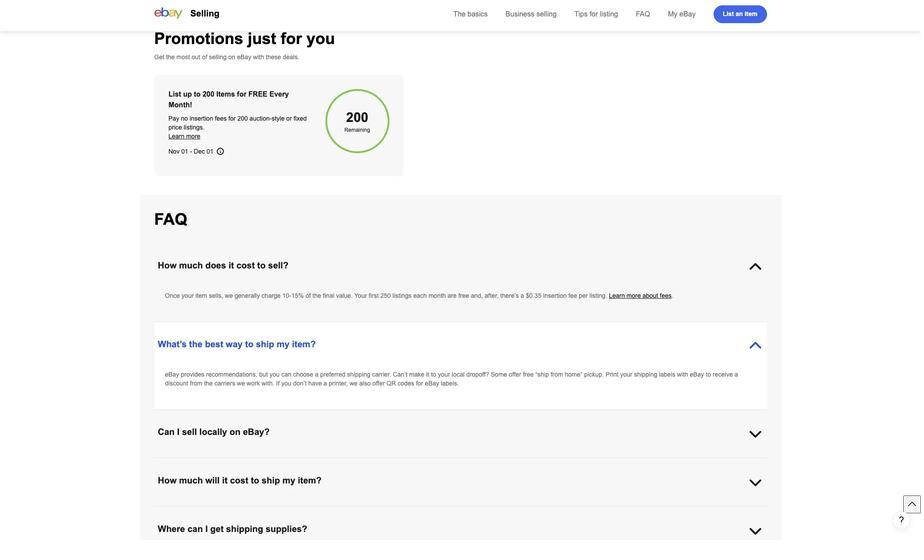 Task type: locate. For each thing, give the bounding box(es) containing it.
250
[[380, 292, 391, 299]]

choose up don't
[[293, 371, 313, 378]]

1 vertical spatial receive
[[483, 459, 503, 466]]

much left does
[[179, 260, 203, 270]]

0 vertical spatial item
[[745, 10, 758, 17]]

1 horizontal spatial free
[[523, 371, 534, 378]]

list up month!
[[169, 90, 181, 98]]

0 horizontal spatial receive
[[483, 459, 503, 466]]

enter
[[653, 459, 667, 466]]

0 horizontal spatial and
[[346, 507, 356, 514]]

1 horizontal spatial once
[[405, 459, 420, 466]]

0 horizontal spatial or
[[286, 115, 292, 122]]

how
[[158, 260, 177, 270], [158, 476, 177, 485]]

tips
[[575, 10, 588, 18]]

a
[[521, 292, 524, 299], [315, 371, 318, 378], [735, 371, 738, 378], [324, 380, 327, 387], [505, 459, 509, 466], [549, 459, 552, 466]]

your inside when creating your listing, you can offer local pickup by selecting it in shipping details. once the buyer pays, they'll receive a qr code and a 6-digit code, which you can scan or enter with the app to confirm the sale.
[[207, 459, 219, 466]]

1 vertical spatial more
[[627, 292, 641, 299]]

free left "ship
[[523, 371, 534, 378]]

free for are
[[458, 292, 469, 299]]

$0.35
[[526, 292, 542, 299]]

local
[[452, 371, 465, 378], [278, 459, 291, 466]]

list up to 200 items for free every month!
[[169, 90, 289, 109]]

1 vertical spatial i
[[205, 524, 208, 534]]

for right tips
[[590, 10, 598, 18]]

0 vertical spatial fees
[[215, 115, 227, 122]]

best
[[205, 339, 223, 349]]

that
[[265, 507, 275, 514]]

once right details.
[[405, 459, 420, 466]]

offer left pickup
[[264, 459, 276, 466]]

0 vertical spatial with
[[253, 53, 264, 61]]

with left these
[[253, 53, 264, 61]]

when creating your listing, you can offer local pickup by selecting it in shipping details. once the buyer pays, they'll receive a qr code and a 6-digit code, which you can scan or enter with the app to confirm the sale.
[[165, 459, 742, 475]]

01 right dec
[[207, 148, 214, 155]]

much
[[179, 260, 203, 270], [179, 476, 203, 485]]

ebay right my
[[680, 10, 696, 18]]

0 vertical spatial ship
[[256, 339, 274, 349]]

"ship
[[536, 371, 549, 378]]

1 vertical spatial free
[[523, 371, 534, 378]]

2 vertical spatial more
[[435, 507, 449, 514]]

can't
[[393, 371, 408, 378]]

0 horizontal spatial learn
[[169, 133, 184, 140]]

2 horizontal spatial offer
[[509, 371, 521, 378]]

we left work
[[237, 380, 245, 387]]

your left the sells, on the left of page
[[182, 292, 194, 299]]

item? up don't
[[292, 339, 316, 349]]

0 vertical spatial list
[[723, 10, 734, 17]]

from right "ship
[[551, 371, 563, 378]]

more inside pay no insertion fees for 200 auction-style or fixed price listings. learn more
[[186, 133, 200, 140]]

1 vertical spatial cost
[[230, 476, 248, 485]]

0 horizontal spatial 200
[[203, 90, 214, 98]]

business
[[506, 10, 535, 18]]

1 vertical spatial once
[[405, 459, 420, 466]]

1 horizontal spatial about
[[643, 292, 658, 299]]

for right items
[[237, 90, 247, 98]]

the left carriers
[[204, 380, 213, 387]]

way
[[226, 339, 243, 349]]

2 01 from the left
[[207, 148, 214, 155]]

0 vertical spatial much
[[179, 260, 203, 270]]

dec
[[194, 148, 205, 155]]

200 inside 200 remaining
[[346, 110, 368, 125]]

much down creating
[[179, 476, 203, 485]]

learn right listing.
[[609, 292, 625, 299]]

for down list up to 200 items for free every month!
[[228, 115, 236, 122]]

of right 15%
[[306, 292, 311, 299]]

1 vertical spatial selling
[[209, 53, 227, 61]]

1 horizontal spatial choose
[[293, 371, 313, 378]]

carrier.
[[372, 371, 391, 378]]

selling right business
[[537, 10, 557, 18]]

1 horizontal spatial qr
[[510, 459, 520, 466]]

0 horizontal spatial list
[[169, 90, 181, 98]]

item?
[[292, 339, 316, 349], [298, 476, 322, 485]]

faq
[[636, 10, 650, 18], [154, 210, 187, 228]]

we right the sells, on the left of page
[[225, 292, 233, 299]]

nov
[[169, 148, 180, 155]]

how much does it cost to sell?
[[158, 260, 288, 270]]

2 vertical spatial learn
[[417, 507, 433, 514]]

recommendations,
[[206, 371, 257, 378]]

1 vertical spatial much
[[179, 476, 203, 485]]

more right listing.
[[627, 292, 641, 299]]

ebay left labels.
[[425, 380, 439, 387]]

2 vertical spatial with
[[669, 459, 680, 466]]

to right way
[[245, 339, 254, 349]]

or
[[286, 115, 292, 122], [646, 459, 651, 466]]

.
[[672, 292, 674, 299], [491, 507, 493, 514]]

free right are
[[458, 292, 469, 299]]

1 vertical spatial fees
[[660, 292, 672, 299]]

some
[[491, 371, 507, 378]]

selling
[[537, 10, 557, 18], [209, 53, 227, 61]]

more right you.
[[435, 507, 449, 514]]

ship up that
[[262, 476, 280, 485]]

on left ebay?
[[230, 427, 241, 437]]

i left get at the left of page
[[205, 524, 208, 534]]

free for offer
[[523, 371, 534, 378]]

it right make
[[426, 371, 429, 378]]

selling right out
[[209, 53, 227, 61]]

cost down listing,
[[230, 476, 248, 485]]

pickup.
[[584, 371, 604, 378]]

0 horizontal spatial free
[[458, 292, 469, 299]]

or inside pay no insertion fees for 200 auction-style or fixed price listings. learn more
[[286, 115, 292, 122]]

0 horizontal spatial i
[[177, 427, 180, 437]]

200 left items
[[203, 90, 214, 98]]

1 horizontal spatial insertion
[[543, 292, 567, 299]]

it left in
[[347, 459, 350, 466]]

0 horizontal spatial .
[[491, 507, 493, 514]]

once left the sells, on the left of page
[[165, 292, 180, 299]]

scan
[[631, 459, 644, 466]]

they'll
[[466, 459, 482, 466]]

receive inside ebay provides recommendations, but you can choose a preferred shipping carrier. can't make it to your local dropoff? some offer free "ship from home" pickup. print your shipping labels with ebay to receive a discount from the carriers we work with. if you don't have a printer, we also offer qr codes for ebay labels.
[[713, 371, 733, 378]]

or right scan
[[646, 459, 651, 466]]

it right does
[[229, 260, 234, 270]]

pickup
[[292, 459, 310, 466]]

for inside list up to 200 items for free every month!
[[237, 90, 247, 98]]

locally
[[199, 427, 227, 437]]

offer right some
[[509, 371, 521, 378]]

pay no insertion fees for 200 auction-style or fixed price listings. learn more
[[169, 115, 307, 140]]

1 horizontal spatial or
[[646, 459, 651, 466]]

in
[[352, 459, 356, 466]]

make
[[409, 371, 425, 378]]

ebay down the "promotions just for you"
[[237, 53, 251, 61]]

tips for listing
[[575, 10, 618, 18]]

0 vertical spatial receive
[[713, 371, 733, 378]]

style
[[272, 115, 285, 122]]

1 much from the top
[[179, 260, 203, 270]]

selling
[[190, 8, 220, 18]]

learn down price
[[169, 133, 184, 140]]

what's
[[158, 339, 187, 349]]

local up labels.
[[452, 371, 465, 378]]

from down provides
[[190, 380, 202, 387]]

my up if
[[277, 339, 290, 349]]

0 horizontal spatial 01
[[181, 148, 188, 155]]

does
[[205, 260, 226, 270]]

200 left auction-
[[237, 115, 248, 122]]

1 horizontal spatial from
[[551, 371, 563, 378]]

1 vertical spatial local
[[278, 459, 291, 466]]

learn inside pay no insertion fees for 200 auction-style or fixed price listings. learn more
[[169, 133, 184, 140]]

insertion
[[190, 115, 213, 122], [543, 292, 567, 299]]

choose right you
[[189, 507, 209, 514]]

or right style
[[286, 115, 292, 122]]

0 vertical spatial faq
[[636, 10, 650, 18]]

1 horizontal spatial 01
[[207, 148, 214, 155]]

1 vertical spatial with
[[677, 371, 688, 378]]

ebay provides recommendations, but you can choose a preferred shipping carrier. can't make it to your local dropoff? some offer free "ship from home" pickup. print your shipping labels with ebay to receive a discount from the carriers we work with. if you don't have a printer, we also offer qr codes for ebay labels.
[[165, 371, 738, 387]]

0 horizontal spatial from
[[190, 380, 202, 387]]

have
[[308, 380, 322, 387]]

1 vertical spatial of
[[306, 292, 311, 299]]

0 vertical spatial about
[[643, 292, 658, 299]]

ship up but
[[256, 339, 274, 349]]

cost for will
[[230, 476, 248, 485]]

qr left code
[[510, 459, 520, 466]]

item for an
[[745, 10, 758, 17]]

which
[[590, 459, 606, 466]]

learn right you.
[[417, 507, 433, 514]]

about
[[643, 292, 658, 299], [451, 507, 466, 514]]

1 horizontal spatial local
[[452, 371, 465, 378]]

and right code
[[537, 459, 547, 466]]

0 vertical spatial and
[[537, 459, 547, 466]]

code,
[[573, 459, 588, 466]]

0 vertical spatial on
[[228, 53, 235, 61]]

will
[[205, 476, 220, 485]]

0 horizontal spatial local
[[278, 459, 291, 466]]

receive inside when creating your listing, you can offer local pickup by selecting it in shipping details. once the buyer pays, they'll receive a qr code and a 6-digit code, which you can scan or enter with the app to confirm the sale.
[[483, 459, 503, 466]]

generally
[[235, 292, 260, 299]]

get
[[154, 53, 164, 61]]

2 horizontal spatial 200
[[346, 110, 368, 125]]

with inside when creating your listing, you can offer local pickup by selecting it in shipping details. once the buyer pays, they'll receive a qr code and a 6-digit code, which you can scan or enter with the app to confirm the sale.
[[669, 459, 680, 466]]

remaining
[[345, 127, 370, 133]]

insertion up "listings."
[[190, 115, 213, 122]]

don't
[[293, 380, 307, 387]]

details.
[[383, 459, 403, 466]]

0 vertical spatial local
[[452, 371, 465, 378]]

1 horizontal spatial 200
[[237, 115, 248, 122]]

we left also
[[350, 380, 358, 387]]

2 vertical spatial offer
[[264, 459, 276, 466]]

how for how much will it cost to ship my item?
[[158, 476, 177, 485]]

0 vertical spatial learn
[[169, 133, 184, 140]]

1 how from the top
[[158, 260, 177, 270]]

but
[[259, 371, 268, 378]]

item? down by
[[298, 476, 322, 485]]

1 horizontal spatial learn
[[417, 507, 433, 514]]

1 vertical spatial about
[[451, 507, 466, 514]]

0 vertical spatial choose
[[293, 371, 313, 378]]

your up labels.
[[438, 371, 450, 378]]

0 vertical spatial more
[[186, 133, 200, 140]]

fees
[[215, 115, 227, 122], [660, 292, 672, 299]]

can left scan
[[619, 459, 629, 466]]

offer down carrier.
[[373, 380, 385, 387]]

digit
[[560, 459, 571, 466]]

insertion left fee
[[543, 292, 567, 299]]

on down the "promotions just for you"
[[228, 53, 235, 61]]

my
[[668, 10, 678, 18]]

qr inside ebay provides recommendations, but you can choose a preferred shipping carrier. can't make it to your local dropoff? some offer free "ship from home" pickup. print your shipping labels with ebay to receive a discount from the carriers we work with. if you don't have a printer, we also offer qr codes for ebay labels.
[[387, 380, 396, 387]]

2 how from the top
[[158, 476, 177, 485]]

1 horizontal spatial of
[[306, 292, 311, 299]]

with
[[253, 53, 264, 61], [677, 371, 688, 378], [669, 459, 680, 466]]

1 vertical spatial choose
[[189, 507, 209, 514]]

cost right does
[[237, 260, 255, 270]]

1 vertical spatial list
[[169, 90, 181, 98]]

offer inside when creating your listing, you can offer local pickup by selecting it in shipping details. once the buyer pays, they'll receive a qr code and a 6-digit code, which you can scan or enter with the app to confirm the sale.
[[264, 459, 276, 466]]

i left sell
[[177, 427, 180, 437]]

you can choose the shipping option that offers the greatest value and convenience for you. learn more about shipping .
[[165, 507, 493, 514]]

can right but
[[281, 371, 291, 378]]

item right an
[[745, 10, 758, 17]]

for
[[590, 10, 598, 18], [281, 29, 302, 48], [237, 90, 247, 98], [228, 115, 236, 122], [416, 380, 423, 387], [394, 507, 402, 514]]

free inside ebay provides recommendations, but you can choose a preferred shipping carrier. can't make it to your local dropoff? some offer free "ship from home" pickup. print your shipping labels with ebay to receive a discount from the carriers we work with. if you don't have a printer, we also offer qr codes for ebay labels.
[[523, 371, 534, 378]]

200 up remaining
[[346, 110, 368, 125]]

01 left -
[[181, 148, 188, 155]]

my down pickup
[[283, 476, 295, 485]]

ebay?
[[243, 427, 270, 437]]

after,
[[485, 292, 499, 299]]

the basics
[[453, 10, 488, 18]]

0 horizontal spatial item
[[195, 292, 207, 299]]

to right up at the top of page
[[194, 90, 201, 98]]

1 horizontal spatial more
[[435, 507, 449, 514]]

01
[[181, 148, 188, 155], [207, 148, 214, 155]]

0 vertical spatial selling
[[537, 10, 557, 18]]

local inside when creating your listing, you can offer local pickup by selecting it in shipping details. once the buyer pays, they'll receive a qr code and a 6-digit code, which you can scan or enter with the app to confirm the sale.
[[278, 459, 291, 466]]

list for list an item
[[723, 10, 734, 17]]

to right app
[[704, 459, 710, 466]]

the
[[166, 53, 175, 61], [313, 292, 321, 299], [189, 339, 203, 349], [204, 380, 213, 387], [421, 459, 430, 466], [682, 459, 691, 466], [733, 459, 742, 466], [211, 507, 220, 514], [294, 507, 303, 514]]

qr down can't
[[387, 380, 396, 387]]

item left the sells, on the left of page
[[195, 292, 207, 299]]

how much will it cost to ship my item?
[[158, 476, 322, 485]]

1 horizontal spatial fees
[[660, 292, 672, 299]]

1 vertical spatial qr
[[510, 459, 520, 466]]

an
[[736, 10, 743, 17]]

up
[[183, 90, 192, 98]]

1 horizontal spatial and
[[537, 459, 547, 466]]

1 vertical spatial faq
[[154, 210, 187, 228]]

1 vertical spatial how
[[158, 476, 177, 485]]

1 horizontal spatial .
[[672, 292, 674, 299]]

1 vertical spatial item
[[195, 292, 207, 299]]

1 vertical spatial and
[[346, 507, 356, 514]]

0 vertical spatial cost
[[237, 260, 255, 270]]

convenience
[[358, 507, 393, 514]]

choose inside ebay provides recommendations, but you can choose a preferred shipping carrier. can't make it to your local dropoff? some offer free "ship from home" pickup. print your shipping labels with ebay to receive a discount from the carriers we work with. if you don't have a printer, we also offer qr codes for ebay labels.
[[293, 371, 313, 378]]

1 vertical spatial from
[[190, 380, 202, 387]]

0 vertical spatial how
[[158, 260, 177, 270]]

1 horizontal spatial receive
[[713, 371, 733, 378]]

200 remaining
[[345, 110, 370, 133]]

and right value
[[346, 507, 356, 514]]

for down make
[[416, 380, 423, 387]]

list inside list up to 200 items for free every month!
[[169, 90, 181, 98]]

1 horizontal spatial faq
[[636, 10, 650, 18]]

local left pickup
[[278, 459, 291, 466]]

of right out
[[202, 53, 207, 61]]

1 vertical spatial offer
[[373, 380, 385, 387]]

also
[[359, 380, 371, 387]]

0 horizontal spatial about
[[451, 507, 466, 514]]

insertion inside pay no insertion fees for 200 auction-style or fixed price listings. learn more
[[190, 115, 213, 122]]

2 much from the top
[[179, 476, 203, 485]]

0 horizontal spatial once
[[165, 292, 180, 299]]

can
[[281, 371, 291, 378], [252, 459, 262, 466], [619, 459, 629, 466], [177, 507, 187, 514], [188, 524, 203, 534]]

0 horizontal spatial insertion
[[190, 115, 213, 122]]

to inside list up to 200 items for free every month!
[[194, 90, 201, 98]]

1 vertical spatial or
[[646, 459, 651, 466]]

1 horizontal spatial item
[[745, 10, 758, 17]]

with right labels
[[677, 371, 688, 378]]

list left an
[[723, 10, 734, 17]]

more down "listings."
[[186, 133, 200, 140]]

with right enter
[[669, 459, 680, 466]]

0 vertical spatial or
[[286, 115, 292, 122]]

or inside when creating your listing, you can offer local pickup by selecting it in shipping details. once the buyer pays, they'll receive a qr code and a 6-digit code, which you can scan or enter with the app to confirm the sale.
[[646, 459, 651, 466]]

0 vertical spatial free
[[458, 292, 469, 299]]

listings
[[393, 292, 412, 299]]

business selling link
[[506, 10, 557, 18]]

your left listing,
[[207, 459, 219, 466]]

choose
[[293, 371, 313, 378], [189, 507, 209, 514]]



Task type: describe. For each thing, give the bounding box(es) containing it.
selecting
[[320, 459, 345, 466]]

shipping inside when creating your listing, you can offer local pickup by selecting it in shipping details. once the buyer pays, they'll receive a qr code and a 6-digit code, which you can scan or enter with the app to confirm the sale.
[[358, 459, 381, 466]]

app
[[692, 459, 703, 466]]

0 vertical spatial .
[[672, 292, 674, 299]]

-
[[190, 148, 192, 155]]

the left final
[[313, 292, 321, 299]]

my ebay link
[[668, 10, 696, 18]]

200 inside pay no insertion fees for 200 auction-style or fixed price listings. learn more
[[237, 115, 248, 122]]

out
[[192, 53, 200, 61]]

to inside when creating your listing, you can offer local pickup by selecting it in shipping details. once the buyer pays, they'll receive a qr code and a 6-digit code, which you can scan or enter with the app to confirm the sale.
[[704, 459, 710, 466]]

0 vertical spatial item?
[[292, 339, 316, 349]]

once your item sells, we generally charge 10-15% of the final value. your first 250 listings each month are free and, after, there's a $0.35 insertion fee per listing. learn more about fees .
[[165, 292, 674, 299]]

1 01 from the left
[[181, 148, 188, 155]]

how for how much does it cost to sell?
[[158, 260, 177, 270]]

buyer
[[432, 459, 447, 466]]

1 vertical spatial insertion
[[543, 292, 567, 299]]

fees inside pay no insertion fees for 200 auction-style or fixed price listings. learn more
[[215, 115, 227, 122]]

for inside ebay provides recommendations, but you can choose a preferred shipping carrier. can't make it to your local dropoff? some offer free "ship from home" pickup. print your shipping labels with ebay to receive a discount from the carriers we work with. if you don't have a printer, we also offer qr codes for ebay labels.
[[416, 380, 423, 387]]

ebay right labels
[[690, 371, 704, 378]]

items
[[216, 90, 235, 98]]

labels
[[659, 371, 675, 378]]

basics
[[468, 10, 488, 18]]

the left 'best'
[[189, 339, 203, 349]]

price
[[169, 124, 182, 131]]

where can i get shipping supplies?
[[158, 524, 307, 534]]

1 vertical spatial my
[[283, 476, 295, 485]]

charge
[[262, 292, 281, 299]]

you
[[165, 507, 175, 514]]

the right offers at the bottom left of the page
[[294, 507, 303, 514]]

dropoff?
[[466, 371, 489, 378]]

you.
[[403, 507, 415, 514]]

listings.
[[184, 124, 205, 131]]

can i sell locally on ebay?
[[158, 427, 270, 437]]

2 horizontal spatial learn
[[609, 292, 625, 299]]

local inside ebay provides recommendations, but you can choose a preferred shipping carrier. can't make it to your local dropoff? some offer free "ship from home" pickup. print your shipping labels with ebay to receive a discount from the carriers we work with. if you don't have a printer, we also offer qr codes for ebay labels.
[[452, 371, 465, 378]]

for inside pay no insertion fees for 200 auction-style or fixed price listings. learn more
[[228, 115, 236, 122]]

can left get at the left of page
[[188, 524, 203, 534]]

most
[[176, 53, 190, 61]]

when
[[165, 459, 181, 466]]

every
[[269, 90, 289, 98]]

month
[[429, 292, 446, 299]]

the right get
[[166, 53, 175, 61]]

1 vertical spatial .
[[491, 507, 493, 514]]

help, opens dialogs image
[[897, 516, 906, 525]]

learn more link
[[169, 133, 200, 140]]

are
[[448, 292, 457, 299]]

get
[[210, 524, 224, 534]]

can inside ebay provides recommendations, but you can choose a preferred shipping carrier. can't make it to your local dropoff? some offer free "ship from home" pickup. print your shipping labels with ebay to receive a discount from the carriers we work with. if you don't have a printer, we also offer qr codes for ebay labels.
[[281, 371, 291, 378]]

0 vertical spatial offer
[[509, 371, 521, 378]]

6-
[[554, 459, 560, 466]]

much for does
[[179, 260, 203, 270]]

pay
[[169, 115, 179, 122]]

0 vertical spatial i
[[177, 427, 180, 437]]

final
[[323, 292, 334, 299]]

to right make
[[431, 371, 436, 378]]

10-
[[282, 292, 291, 299]]

listing.
[[590, 292, 607, 299]]

listing,
[[221, 459, 238, 466]]

and,
[[471, 292, 483, 299]]

the right confirm
[[733, 459, 742, 466]]

15%
[[291, 292, 304, 299]]

your right print at the bottom right of page
[[620, 371, 633, 378]]

qr inside when creating your listing, you can offer local pickup by selecting it in shipping details. once the buyer pays, they'll receive a qr code and a 6-digit code, which you can scan or enter with the app to confirm the sale.
[[510, 459, 520, 466]]

the
[[453, 10, 466, 18]]

promotions
[[154, 29, 243, 48]]

confirm
[[711, 459, 732, 466]]

the left app
[[682, 459, 691, 466]]

much for will
[[179, 476, 203, 485]]

greatest
[[305, 507, 327, 514]]

and inside when creating your listing, you can offer local pickup by selecting it in shipping details. once the buyer pays, they'll receive a qr code and a 6-digit code, which you can scan or enter with the app to confirm the sale.
[[537, 459, 547, 466]]

get the most out of selling on ebay with these deals.
[[154, 53, 299, 61]]

200 inside list up to 200 items for free every month!
[[203, 90, 214, 98]]

codes
[[398, 380, 414, 387]]

1 horizontal spatial offer
[[373, 380, 385, 387]]

fee
[[569, 292, 577, 299]]

where
[[158, 524, 185, 534]]

can right you
[[177, 507, 187, 514]]

list for list up to 200 items for free every month!
[[169, 90, 181, 98]]

the left buyer
[[421, 459, 430, 466]]

0 vertical spatial my
[[277, 339, 290, 349]]

once inside when creating your listing, you can offer local pickup by selecting it in shipping details. once the buyer pays, they'll receive a qr code and a 6-digit code, which you can scan or enter with the app to confirm the sale.
[[405, 459, 420, 466]]

for left you.
[[394, 507, 402, 514]]

labels.
[[441, 380, 459, 387]]

preferred
[[320, 371, 346, 378]]

if
[[276, 380, 280, 387]]

to right labels
[[706, 371, 711, 378]]

the basics link
[[453, 10, 488, 18]]

2 horizontal spatial we
[[350, 380, 358, 387]]

discount
[[165, 380, 188, 387]]

cost for does
[[237, 260, 255, 270]]

supplies?
[[266, 524, 307, 534]]

0 horizontal spatial faq
[[154, 210, 187, 228]]

my ebay
[[668, 10, 696, 18]]

it inside ebay provides recommendations, but you can choose a preferred shipping carrier. can't make it to your local dropoff? some offer free "ship from home" pickup. print your shipping labels with ebay to receive a discount from the carriers we work with. if you don't have a printer, we also offer qr codes for ebay labels.
[[426, 371, 429, 378]]

what's the best way to ship my item?
[[158, 339, 316, 349]]

1 vertical spatial ship
[[262, 476, 280, 485]]

work
[[247, 380, 260, 387]]

no
[[181, 115, 188, 122]]

just
[[248, 29, 276, 48]]

the inside ebay provides recommendations, but you can choose a preferred shipping carrier. can't make it to your local dropoff? some offer free "ship from home" pickup. print your shipping labels with ebay to receive a discount from the carriers we work with. if you don't have a printer, we also offer qr codes for ebay labels.
[[204, 380, 213, 387]]

can
[[158, 427, 175, 437]]

list an item
[[723, 10, 758, 17]]

tips for listing link
[[575, 10, 618, 18]]

faq link
[[636, 10, 650, 18]]

month!
[[169, 101, 192, 109]]

offers
[[277, 507, 293, 514]]

with.
[[262, 380, 274, 387]]

item for your
[[195, 292, 207, 299]]

these
[[266, 53, 281, 61]]

to up the option
[[251, 476, 259, 485]]

it right will
[[222, 476, 228, 485]]

1 vertical spatial on
[[230, 427, 241, 437]]

the up get at the left of page
[[211, 507, 220, 514]]

0 horizontal spatial choose
[[189, 507, 209, 514]]

auction-
[[250, 115, 272, 122]]

to left sell?
[[257, 260, 266, 270]]

1 vertical spatial item?
[[298, 476, 322, 485]]

it inside when creating your listing, you can offer local pickup by selecting it in shipping details. once the buyer pays, they'll receive a qr code and a 6-digit code, which you can scan or enter with the app to confirm the sale.
[[347, 459, 350, 466]]

there's
[[500, 292, 519, 299]]

first
[[369, 292, 379, 299]]

0 horizontal spatial we
[[225, 292, 233, 299]]

0 vertical spatial of
[[202, 53, 207, 61]]

learn more about fees link
[[609, 292, 672, 299]]

deals.
[[283, 53, 299, 61]]

per
[[579, 292, 588, 299]]

can up how much will it cost to ship my item?
[[252, 459, 262, 466]]

1 horizontal spatial we
[[237, 380, 245, 387]]

with inside ebay provides recommendations, but you can choose a preferred shipping carrier. can't make it to your local dropoff? some offer free "ship from home" pickup. print your shipping labels with ebay to receive a discount from the carriers we work with. if you don't have a printer, we also offer qr codes for ebay labels.
[[677, 371, 688, 378]]

free
[[248, 90, 268, 98]]

for up deals.
[[281, 29, 302, 48]]

ebay up the discount
[[165, 371, 179, 378]]

sale.
[[165, 468, 178, 475]]



Task type: vqa. For each thing, say whether or not it's contained in the screenshot.
THE A&BC "link"
no



